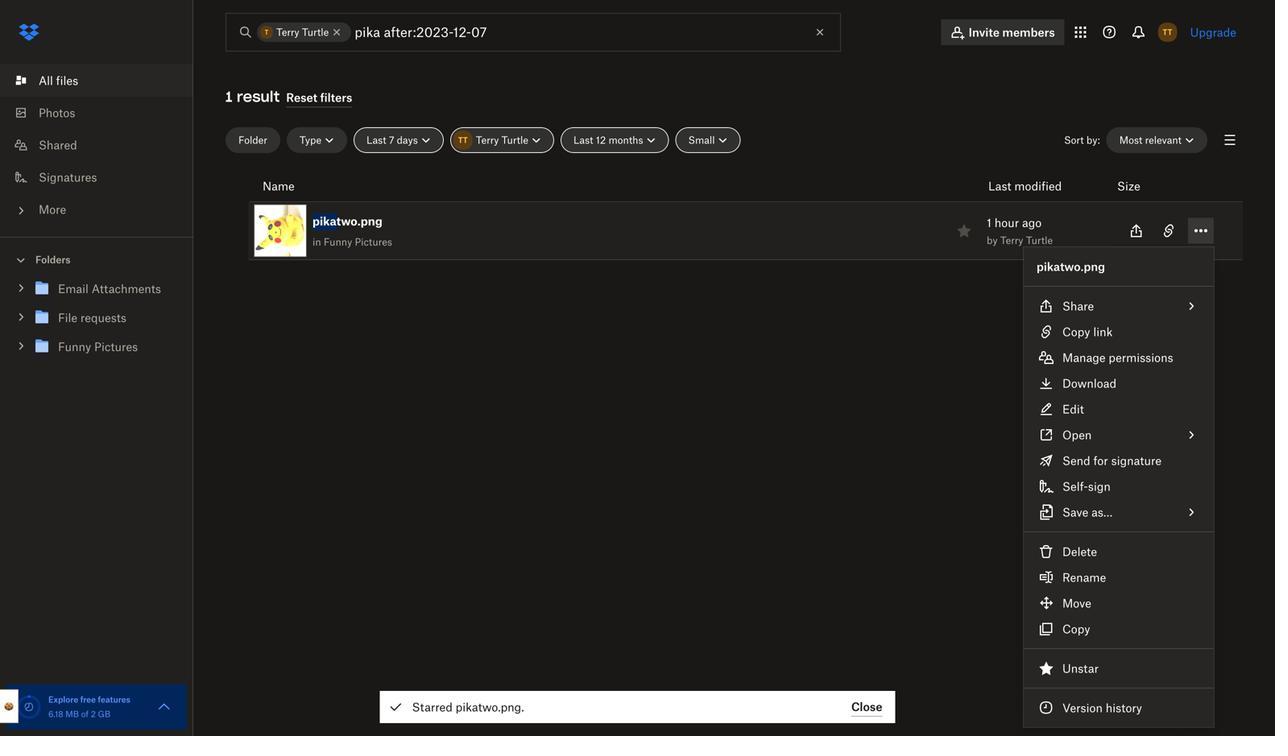 Task type: describe. For each thing, give the bounding box(es) containing it.
copy for copy link
[[1063, 325, 1091, 339]]

send for signature
[[1063, 454, 1162, 468]]

result
[[237, 87, 280, 106]]

alert containing close
[[380, 691, 896, 724]]

version
[[1063, 702, 1103, 715]]

in funny pictures
[[313, 236, 392, 248]]

menu containing pikatwo.png
[[1024, 247, 1214, 728]]

6.18
[[48, 710, 63, 720]]

signatures link
[[13, 161, 193, 193]]

1 horizontal spatial terry
[[476, 134, 499, 146]]

manage permissions
[[1063, 351, 1174, 365]]

explore
[[48, 695, 78, 705]]

unstar menu item
[[1024, 656, 1214, 682]]

features
[[98, 695, 130, 705]]

version history
[[1063, 702, 1143, 715]]

terry inside 1 hour ago by terry turtle
[[1001, 235, 1024, 247]]

save as…
[[1063, 506, 1113, 519]]

1 horizontal spatial turtle
[[502, 134, 529, 146]]

edit
[[1063, 403, 1085, 416]]

copy for copy
[[1063, 623, 1091, 636]]

signatures
[[39, 170, 97, 184]]

pikatwo.png
[[1037, 260, 1106, 274]]

two.
[[337, 214, 361, 228]]

1 result
[[226, 87, 280, 106]]

edit menu item
[[1024, 396, 1214, 422]]

all files link
[[13, 64, 193, 97]]

delete menu item
[[1024, 539, 1214, 565]]

share
[[1063, 299, 1095, 313]]

history
[[1106, 702, 1143, 715]]

all files list item
[[0, 64, 193, 97]]

unstar
[[1063, 662, 1099, 676]]

self-
[[1063, 480, 1089, 494]]

all
[[39, 74, 53, 87]]

table containing name
[[226, 170, 1243, 317]]

0 vertical spatial terry
[[276, 26, 299, 38]]

signature
[[1112, 454, 1162, 468]]

upgrade link
[[1191, 25, 1237, 39]]

self-sign menu item
[[1024, 474, 1214, 500]]

last modified
[[989, 179, 1062, 193]]

folders button
[[0, 247, 193, 271]]

1 for 1 hour ago by terry turtle
[[987, 216, 992, 230]]

download
[[1063, 377, 1117, 390]]

1 horizontal spatial mb
[[1134, 216, 1152, 230]]

explore free features 6.18 mb of 2 gb
[[48, 695, 130, 720]]

manage
[[1063, 351, 1106, 365]]

folder button
[[226, 127, 280, 153]]

1 for 1 result
[[226, 87, 232, 106]]

for
[[1094, 454, 1109, 468]]

open menu item
[[1024, 422, 1214, 448]]

move menu item
[[1024, 591, 1214, 617]]

name pikatwo.png, last modified 12/14/2023 4:09 pm, size 1.5 mb, element
[[248, 202, 1243, 260]]

files
[[56, 74, 78, 87]]

free
[[80, 695, 96, 705]]

copy link
[[1063, 325, 1113, 339]]

1 vertical spatial terry turtle button
[[450, 127, 554, 153]]

photos link
[[13, 97, 193, 129]]

remove from starred image
[[955, 221, 974, 241]]

open
[[1063, 428, 1092, 442]]

list containing all files
[[0, 55, 193, 237]]

in
[[313, 236, 321, 248]]

modified
[[1015, 179, 1062, 193]]

in funny pictures link
[[313, 236, 392, 248]]

size
[[1118, 179, 1141, 193]]

starred pikatwo.png.
[[412, 701, 524, 714]]

1 hour ago by terry turtle
[[987, 216, 1053, 247]]

by
[[987, 235, 998, 247]]

pikatwo.png.
[[456, 701, 524, 714]]

more
[[39, 203, 66, 216]]

name
[[263, 179, 295, 193]]

delete
[[1063, 545, 1098, 559]]

Search for content from "Terry Turtle" text field
[[355, 23, 808, 42]]

download menu item
[[1024, 371, 1214, 396]]

shared
[[39, 138, 77, 152]]

folders
[[35, 254, 71, 266]]

copy menu item
[[1024, 617, 1214, 642]]

more image
[[13, 203, 29, 219]]

pika
[[313, 214, 337, 228]]



Task type: locate. For each thing, give the bounding box(es) containing it.
1.5 mb
[[1116, 216, 1152, 230]]

pika two. png
[[313, 214, 383, 228]]

rename
[[1063, 571, 1107, 585]]

0 horizontal spatial turtle
[[302, 26, 329, 38]]

starred
[[412, 701, 453, 714]]

as…
[[1092, 506, 1113, 519]]

sort
[[1065, 134, 1084, 146]]

save as… menu item
[[1024, 500, 1214, 525]]

copy inside copy menu item
[[1063, 623, 1091, 636]]

sign
[[1089, 480, 1111, 494]]

0 vertical spatial mb
[[1134, 216, 1152, 230]]

0 vertical spatial terry turtle button
[[257, 23, 352, 42]]

mb left 'of'
[[65, 710, 79, 720]]

0 vertical spatial 1
[[226, 87, 232, 106]]

png
[[361, 214, 383, 228]]

2 vertical spatial terry
[[1001, 235, 1024, 247]]

dropbox image
[[13, 16, 45, 48]]

last
[[989, 179, 1012, 193]]

move
[[1063, 597, 1092, 610]]

folder
[[239, 134, 267, 146]]

2 horizontal spatial terry
[[1001, 235, 1024, 247]]

shared link
[[13, 129, 193, 161]]

1 copy from the top
[[1063, 325, 1091, 339]]

by:
[[1087, 134, 1101, 146]]

1 vertical spatial terry turtle
[[476, 134, 529, 146]]

send
[[1063, 454, 1091, 468]]

copy link menu item
[[1024, 319, 1214, 345]]

menu
[[1024, 247, 1214, 728]]

share menu item
[[1024, 293, 1214, 319]]

1 left hour
[[987, 216, 992, 230]]

terry
[[276, 26, 299, 38], [476, 134, 499, 146], [1001, 235, 1024, 247]]

0 horizontal spatial mb
[[65, 710, 79, 720]]

0 vertical spatial copy
[[1063, 325, 1091, 339]]

close button
[[852, 698, 883, 717]]

mb inside explore free features 6.18 mb of 2 gb
[[65, 710, 79, 720]]

1 vertical spatial terry
[[476, 134, 499, 146]]

0 horizontal spatial 1
[[226, 87, 232, 106]]

mb
[[1134, 216, 1152, 230], [65, 710, 79, 720]]

copy down move
[[1063, 623, 1091, 636]]

photos
[[39, 106, 75, 120]]

1 vertical spatial mb
[[65, 710, 79, 720]]

turtle
[[302, 26, 329, 38], [502, 134, 529, 146], [1026, 235, 1053, 247]]

2
[[91, 710, 96, 720]]

of
[[81, 710, 89, 720]]

/funny pictures/pikatwo.png image
[[254, 204, 307, 257]]

all files
[[39, 74, 78, 87]]

2 vertical spatial turtle
[[1026, 235, 1053, 247]]

gb
[[98, 710, 110, 720]]

ago
[[1023, 216, 1042, 230]]

0 horizontal spatial terry turtle button
[[257, 23, 352, 42]]

save
[[1063, 506, 1089, 519]]

1 horizontal spatial terry turtle
[[476, 134, 529, 146]]

0 vertical spatial terry turtle
[[276, 26, 329, 38]]

copy down share on the right top of page
[[1063, 325, 1091, 339]]

1.5
[[1116, 216, 1131, 230]]

upgrade
[[1191, 25, 1237, 39]]

0 horizontal spatial terry turtle
[[276, 26, 329, 38]]

1 vertical spatial copy
[[1063, 623, 1091, 636]]

rename menu item
[[1024, 565, 1214, 591]]

manage permissions menu item
[[1024, 345, 1214, 371]]

1
[[226, 87, 232, 106], [987, 216, 992, 230]]

2 horizontal spatial turtle
[[1026, 235, 1053, 247]]

send for signature menu item
[[1024, 448, 1214, 474]]

copy inside copy link menu item
[[1063, 325, 1091, 339]]

quota usage element
[[16, 695, 42, 720]]

1 horizontal spatial 1
[[987, 216, 992, 230]]

terry turtle
[[276, 26, 329, 38], [476, 134, 529, 146]]

terry turtle button
[[257, 23, 352, 42], [450, 127, 554, 153]]

funny
[[324, 236, 352, 248]]

copy
[[1063, 325, 1091, 339], [1063, 623, 1091, 636]]

hour
[[995, 216, 1020, 230]]

0 vertical spatial turtle
[[302, 26, 329, 38]]

permissions
[[1109, 351, 1174, 365]]

version history menu item
[[1024, 695, 1214, 721]]

group
[[0, 271, 193, 374]]

pictures
[[355, 236, 392, 248]]

1 vertical spatial 1
[[987, 216, 992, 230]]

0 horizontal spatial terry
[[276, 26, 299, 38]]

sort by:
[[1065, 134, 1101, 146]]

link
[[1094, 325, 1113, 339]]

1 vertical spatial turtle
[[502, 134, 529, 146]]

close
[[852, 700, 883, 714]]

table
[[226, 170, 1243, 317]]

list
[[0, 55, 193, 237]]

turtle inside 1 hour ago by terry turtle
[[1026, 235, 1053, 247]]

1 inside 1 hour ago by terry turtle
[[987, 216, 992, 230]]

mb right 1.5
[[1134, 216, 1152, 230]]

2 copy from the top
[[1063, 623, 1091, 636]]

1 horizontal spatial terry turtle button
[[450, 127, 554, 153]]

self-sign
[[1063, 480, 1111, 494]]

alert
[[380, 691, 896, 724]]

1 left result at the left top of the page
[[226, 87, 232, 106]]



Task type: vqa. For each thing, say whether or not it's contained in the screenshot.
SAVE AS… menu item
yes



